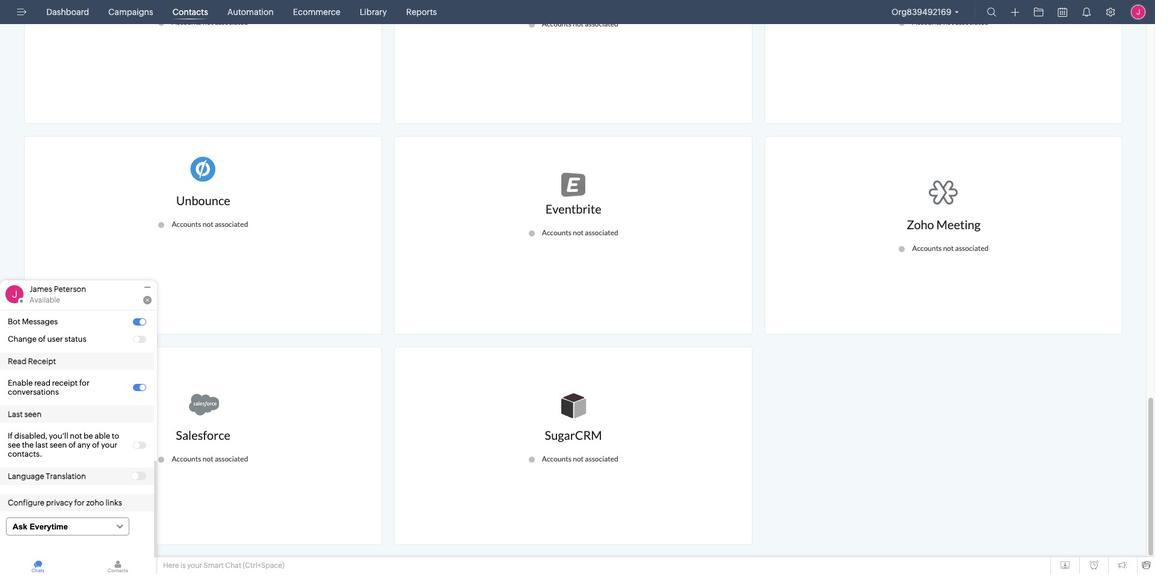 Task type: describe. For each thing, give the bounding box(es) containing it.
enable read receipt for conversations
[[8, 379, 90, 397]]

calendar image
[[1058, 7, 1068, 17]]

0 horizontal spatial seen
[[24, 410, 42, 419]]

status
[[65, 335, 86, 344]]

read
[[34, 379, 51, 388]]

automation link
[[223, 0, 279, 24]]

able
[[95, 431, 110, 440]]

chat
[[225, 561, 241, 570]]

ecommerce link
[[288, 0, 345, 24]]

library
[[360, 7, 387, 17]]

1 horizontal spatial of
[[68, 440, 76, 450]]

library link
[[355, 0, 392, 24]]

translation
[[46, 472, 86, 481]]

zoho
[[86, 498, 104, 507]]

change
[[8, 335, 37, 344]]

james peterson
[[29, 285, 86, 294]]

not
[[70, 431, 82, 440]]

receipt
[[52, 379, 78, 388]]

bot
[[8, 317, 20, 326]]

read
[[8, 357, 26, 366]]

language
[[8, 472, 44, 481]]

last
[[35, 440, 48, 450]]

bot messages
[[8, 317, 58, 326]]

disabled,
[[14, 431, 47, 440]]

available
[[29, 296, 60, 304]]

last seen
[[8, 410, 42, 419]]

contacts
[[173, 7, 208, 17]]

search image
[[987, 7, 997, 17]]

chats image
[[0, 557, 76, 574]]

configure
[[8, 498, 44, 507]]

1 vertical spatial your
[[187, 561, 202, 570]]

james
[[29, 285, 52, 294]]

reports
[[406, 7, 437, 17]]

enable
[[8, 379, 33, 388]]

quick actions image
[[1011, 8, 1020, 17]]

you'll
[[49, 431, 68, 440]]

for inside enable read receipt for conversations
[[79, 379, 90, 388]]

if
[[8, 431, 13, 440]]

links
[[106, 498, 122, 507]]

peterson
[[54, 285, 86, 294]]



Task type: vqa. For each thing, say whether or not it's contained in the screenshot.
be
yes



Task type: locate. For each thing, give the bounding box(es) containing it.
1 vertical spatial for
[[74, 498, 85, 507]]

(ctrl+space)
[[243, 561, 284, 570]]

seen inside if disabled, you'll not be able to see the last seen of any of your contacts.
[[50, 440, 67, 450]]

contacts image
[[80, 557, 156, 574]]

to
[[112, 431, 119, 440]]

read receipt
[[8, 357, 56, 366]]

of right any
[[92, 440, 100, 450]]

ecommerce
[[293, 7, 341, 17]]

0 horizontal spatial your
[[101, 440, 117, 450]]

here
[[163, 561, 179, 570]]

your
[[101, 440, 117, 450], [187, 561, 202, 570]]

for
[[79, 379, 90, 388], [74, 498, 85, 507]]

of
[[38, 335, 46, 344], [68, 440, 76, 450], [92, 440, 100, 450]]

smart
[[204, 561, 224, 570]]

the
[[22, 440, 34, 450]]

0 vertical spatial your
[[101, 440, 117, 450]]

1 horizontal spatial seen
[[50, 440, 67, 450]]

here is your smart chat (ctrl+space)
[[163, 561, 284, 570]]

for right receipt
[[79, 379, 90, 388]]

2 horizontal spatial of
[[92, 440, 100, 450]]

notifications image
[[1082, 7, 1092, 17]]

1 vertical spatial seen
[[50, 440, 67, 450]]

1 horizontal spatial your
[[187, 561, 202, 570]]

campaigns
[[108, 7, 153, 17]]

your right be
[[101, 440, 117, 450]]

is
[[180, 561, 186, 570]]

last
[[8, 410, 23, 419]]

change of user status
[[8, 335, 86, 344]]

configure privacy for zoho links
[[8, 498, 122, 507]]

receipt
[[28, 357, 56, 366]]

automation
[[227, 7, 274, 17]]

campaigns link
[[104, 0, 158, 24]]

dashboard link
[[42, 0, 94, 24]]

your right is
[[187, 561, 202, 570]]

language translation
[[8, 472, 86, 481]]

0 horizontal spatial of
[[38, 335, 46, 344]]

see
[[8, 440, 20, 450]]

folder image
[[1034, 7, 1044, 17]]

your inside if disabled, you'll not be able to see the last seen of any of your contacts.
[[101, 440, 117, 450]]

of left the user
[[38, 335, 46, 344]]

configure settings image
[[1106, 7, 1116, 17]]

user
[[47, 335, 63, 344]]

dashboard
[[46, 7, 89, 17]]

0 vertical spatial for
[[79, 379, 90, 388]]

privacy
[[46, 498, 73, 507]]

any
[[78, 440, 90, 450]]

of left any
[[68, 440, 76, 450]]

for left the zoho
[[74, 498, 85, 507]]

contacts link
[[168, 0, 213, 24]]

be
[[84, 431, 93, 440]]

conversations
[[8, 388, 59, 397]]

contacts.
[[8, 450, 42, 459]]

org839492169
[[892, 7, 952, 17]]

if disabled, you'll not be able to see the last seen of any of your contacts.
[[8, 431, 119, 459]]

reports link
[[401, 0, 442, 24]]

messages
[[22, 317, 58, 326]]

seen
[[24, 410, 42, 419], [50, 440, 67, 450]]

0 vertical spatial seen
[[24, 410, 42, 419]]



